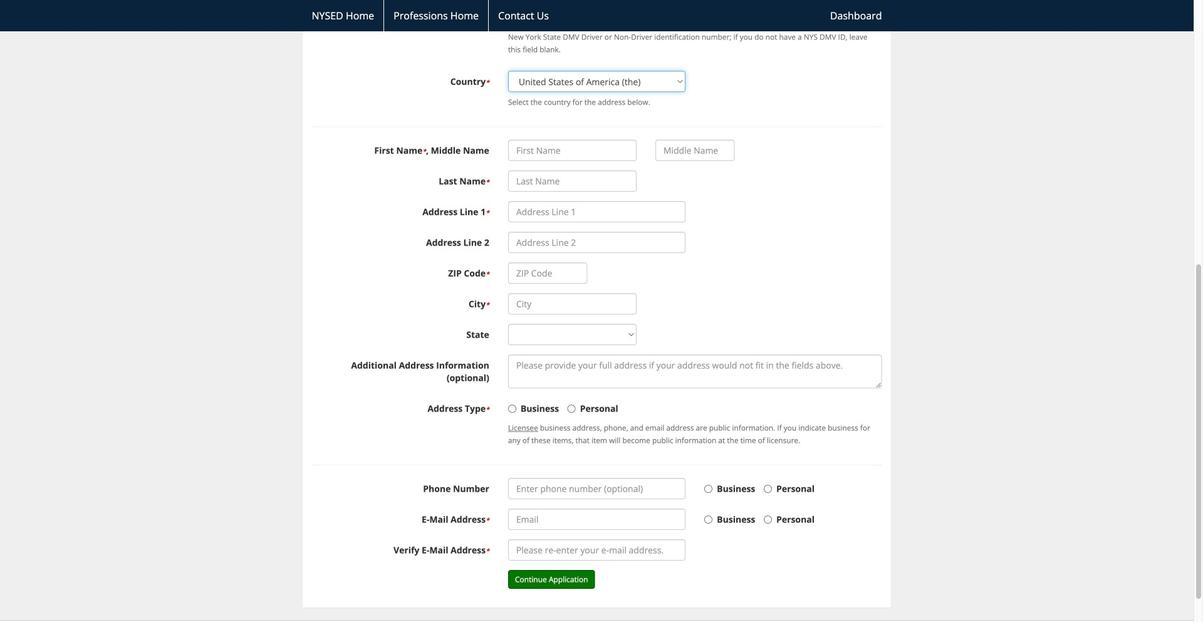 Task type: locate. For each thing, give the bounding box(es) containing it.
City text field
[[508, 293, 637, 315]]

Last Name text field
[[508, 171, 637, 192]]

Address Line 1 text field
[[508, 201, 686, 223]]

Please provide your full address if your address would not fit in the fields above. text field
[[508, 355, 882, 389]]

None radio
[[508, 405, 516, 413], [705, 485, 713, 493], [764, 485, 772, 493], [764, 516, 772, 524], [508, 405, 516, 413], [705, 485, 713, 493], [764, 485, 772, 493], [764, 516, 772, 524]]

None radio
[[568, 405, 576, 413], [705, 516, 713, 524], [568, 405, 576, 413], [705, 516, 713, 524]]

Enter phone number (optional) text field
[[508, 478, 686, 500]]

None submit
[[508, 571, 595, 589]]

Email text field
[[508, 509, 686, 530]]



Task type: vqa. For each thing, say whether or not it's contained in the screenshot.
MM/DD/YYYY TEXT FIELD
no



Task type: describe. For each thing, give the bounding box(es) containing it.
Middle Name text field
[[656, 140, 735, 161]]

Address Line 2 text field
[[508, 232, 686, 253]]

Please re-enter your e-mail address. text field
[[508, 540, 686, 561]]

First Name text field
[[508, 140, 637, 161]]

ZIP Code text field
[[508, 263, 588, 284]]

ID text field
[[508, 6, 637, 27]]



